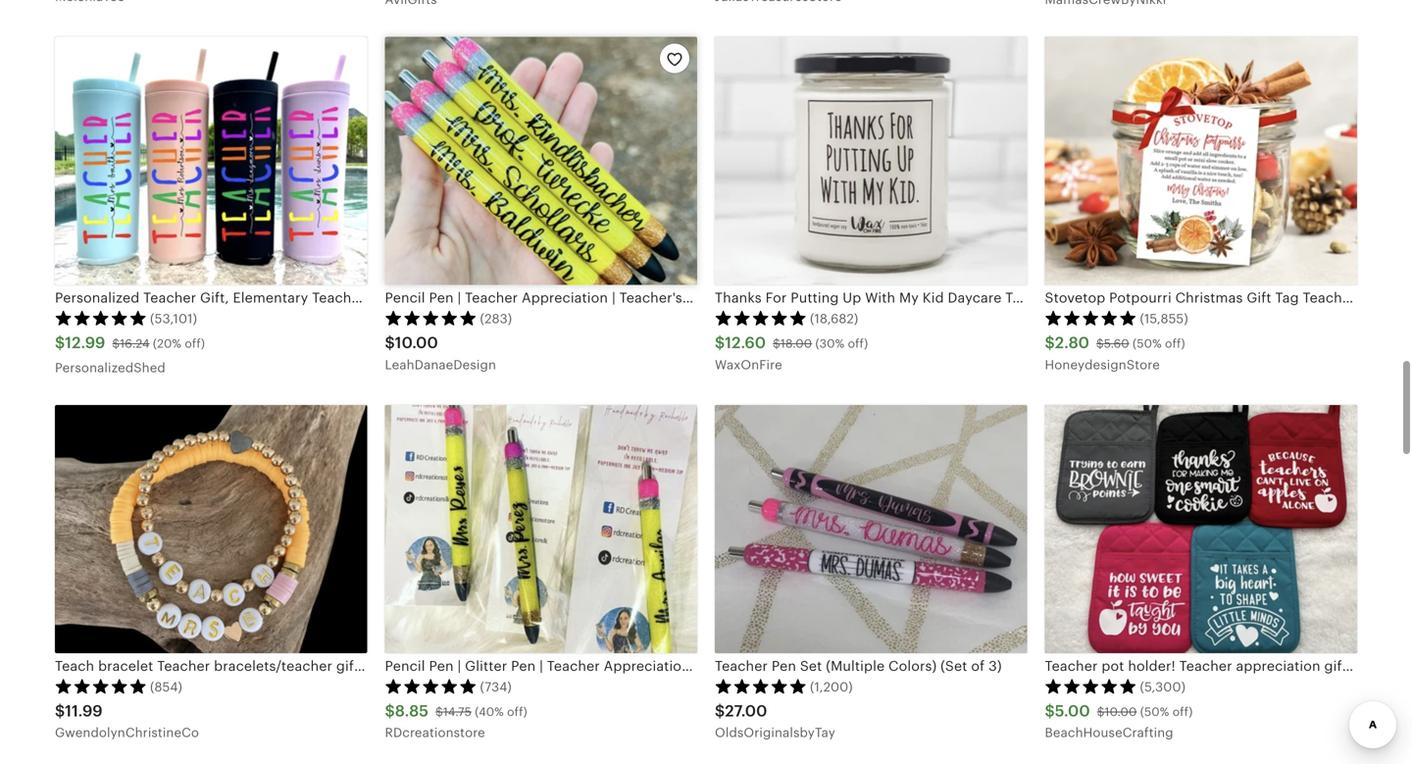 Task type: locate. For each thing, give the bounding box(es) containing it.
gift!
[[1325, 658, 1352, 674]]

pen for 10.00
[[429, 290, 454, 306]]

pen left set
[[772, 658, 796, 674]]

(50% down (5,300)
[[1140, 705, 1170, 718]]

pen
[[429, 290, 454, 306], [907, 290, 932, 306], [772, 658, 796, 674]]

teacher left "pot"
[[1045, 658, 1098, 674]]

5 out of 5 stars image for 10.00
[[385, 310, 477, 326]]

(50% inside $ 2.80 $ 5.60 (50% off) honeydesignstore
[[1133, 337, 1162, 350]]

(854)
[[150, 680, 182, 694]]

off) for 5.00
[[1173, 705, 1193, 718]]

(50%
[[1133, 337, 1162, 350], [1140, 705, 1170, 718]]

pen right pencil
[[429, 290, 454, 306]]

10.00 up leahdanaedesign
[[395, 334, 438, 352]]

5.60
[[1104, 337, 1130, 350]]

16.24
[[120, 337, 150, 350]]

leahdanaedesign
[[385, 357, 496, 372]]

5 out of 5 stars image down pencil
[[385, 310, 477, 326]]

pencil pen | glitter pen | teacher appreciation | gift | ink joy | gel pen | custom pen | customer appreciation | gift for her |giftforhim image
[[385, 405, 697, 653]]

1 vertical spatial (50%
[[1140, 705, 1170, 718]]

off) down (5,300)
[[1173, 705, 1193, 718]]

$
[[55, 334, 65, 352], [385, 334, 395, 352], [715, 334, 725, 352], [1045, 334, 1055, 352], [112, 337, 120, 350], [773, 337, 781, 350], [1097, 337, 1104, 350], [55, 702, 65, 720], [385, 702, 395, 720], [715, 702, 725, 720], [1045, 702, 1055, 720], [436, 705, 443, 718], [1097, 705, 1105, 718]]

18.00
[[781, 337, 812, 350]]

(50% down (15,855)
[[1133, 337, 1162, 350]]

5 out of 5 stars image for 11.99
[[55, 678, 147, 694]]

off) inside $ 12.60 $ 18.00 (30% off) waxonfire
[[848, 337, 868, 350]]

(1,200)
[[810, 680, 853, 694]]

1 horizontal spatial pen
[[772, 658, 796, 674]]

off) right '(20%'
[[185, 337, 205, 350]]

$ 12.60 $ 18.00 (30% off) waxonfire
[[715, 334, 868, 372]]

teacher
[[465, 290, 518, 306], [722, 290, 775, 306], [715, 658, 768, 674], [1045, 658, 1098, 674], [1180, 658, 1233, 674], [1356, 658, 1409, 674]]

0 vertical spatial (50%
[[1133, 337, 1162, 350]]

10.00 up the "beachhousecrafting" on the right of the page
[[1105, 705, 1137, 718]]

pen right gel
[[907, 290, 932, 306]]

5 out of 5 stars image up the 27.00 at the right
[[715, 678, 807, 694]]

personalized teacher gift, elementary teacher gifts for teacher back to school gifts for teacher appreciation gifts teacher skinny tumbler image
[[55, 37, 367, 285]]

personalizedshed
[[55, 360, 166, 375]]

(50% inside $ 5.00 $ 10.00 (50% off) beachhousecrafting
[[1140, 705, 1170, 718]]

rdcreationstore
[[385, 725, 485, 740]]

teacher pot holder! teacher appreciation gift! teacher g
[[1045, 658, 1412, 674]]

5 out of 5 stars image up the 12.99
[[55, 310, 147, 326]]

27.00
[[725, 702, 767, 720]]

5 out of 5 stars image for 8.85
[[385, 678, 477, 694]]

teacher up the 27.00 at the right
[[715, 658, 768, 674]]

$ 10.00 leahdanaedesign
[[385, 334, 496, 372]]

teacher's
[[620, 290, 682, 306]]

1 vertical spatial 10.00
[[1105, 705, 1137, 718]]

0 horizontal spatial pen
[[429, 290, 454, 306]]

0 vertical spatial 10.00
[[395, 334, 438, 352]]

$ inside "$ 12.99 $ 16.24 (20% off)"
[[112, 337, 120, 350]]

waxonfire
[[715, 357, 782, 372]]

5 out of 5 stars image for 12.60
[[715, 310, 807, 326]]

(53,101)
[[150, 311, 197, 326]]

off) inside $ 2.80 $ 5.60 (50% off) honeydesignstore
[[1165, 337, 1186, 350]]

| right pencil
[[458, 290, 461, 306]]

12.99
[[65, 334, 105, 352]]

off) right (30%
[[848, 337, 868, 350]]

teacher up (283)
[[465, 290, 518, 306]]

| right 'gift'
[[808, 290, 812, 306]]

5 out of 5 stars image up 2.80
[[1045, 310, 1137, 326]]

| right day
[[715, 290, 719, 306]]

off) right (40%
[[507, 705, 527, 718]]

off) inside $ 8.85 $ 14.75 (40% off) rdcreationstore
[[507, 705, 527, 718]]

off) for 2.80
[[1165, 337, 1186, 350]]

of
[[971, 658, 985, 674]]

gel
[[881, 290, 904, 306]]

(283)
[[480, 311, 512, 326]]

12.60
[[725, 334, 766, 352]]

5 out of 5 stars image up the 8.85
[[385, 678, 477, 694]]

$ inside $ 27.00 oldsoriginalsbytay
[[715, 702, 725, 720]]

off)
[[185, 337, 205, 350], [848, 337, 868, 350], [1165, 337, 1186, 350], [507, 705, 527, 718], [1173, 705, 1193, 718]]

thanks for putting up with my kid daycare teacher gift teacher appreciation preschool teacher gift babysitter gift coach gift image
[[715, 37, 1027, 285]]

off) down (15,855)
[[1165, 337, 1186, 350]]

pencil
[[385, 290, 425, 306]]

off) for 12.99
[[185, 337, 205, 350]]

0 horizontal spatial 10.00
[[395, 334, 438, 352]]

teacher pen set (multiple colors) (set of 3) image
[[715, 405, 1027, 653]]

5 out of 5 stars image up 12.60
[[715, 310, 807, 326]]

10.00
[[395, 334, 438, 352], [1105, 705, 1137, 718]]

g
[[1412, 658, 1412, 674]]

off) inside "$ 12.99 $ 16.24 (20% off)"
[[185, 337, 205, 350]]

| left teacher's
[[612, 290, 616, 306]]

teacher up (5,300)
[[1180, 658, 1233, 674]]

|
[[458, 290, 461, 306], [612, 290, 616, 306], [715, 290, 719, 306], [808, 290, 812, 306]]

5 out of 5 stars image for 27.00
[[715, 678, 807, 694]]

5 out of 5 stars image
[[55, 310, 147, 326], [385, 310, 477, 326], [715, 310, 807, 326], [1045, 310, 1137, 326], [55, 678, 147, 694], [385, 678, 477, 694], [715, 678, 807, 694], [1045, 678, 1137, 694]]

off) inside $ 5.00 $ 10.00 (50% off) beachhousecrafting
[[1173, 705, 1193, 718]]

5 out of 5 stars image up 11.99
[[55, 678, 147, 694]]

1 horizontal spatial 10.00
[[1105, 705, 1137, 718]]

14.75
[[443, 705, 472, 718]]

pen for 27.00
[[772, 658, 796, 674]]

appreciation
[[522, 290, 608, 306]]

5 out of 5 stars image down "pot"
[[1045, 678, 1137, 694]]

day
[[686, 290, 711, 306]]



Task type: describe. For each thing, give the bounding box(es) containing it.
2.80
[[1055, 334, 1090, 352]]

(50% for 5.00
[[1140, 705, 1170, 718]]

teach bracelet teacher bracelets/teacher gifts/ pencil bracelet/heishi bracelets/ name bracelet image
[[55, 405, 367, 653]]

$ 2.80 $ 5.60 (50% off) honeydesignstore
[[1045, 334, 1186, 372]]

beachhousecrafting
[[1045, 725, 1174, 740]]

(multiple
[[826, 658, 885, 674]]

refillable
[[815, 290, 877, 306]]

(18,682)
[[810, 311, 859, 326]]

5 out of 5 stars image for 5.00
[[1045, 678, 1137, 694]]

$ 12.99 $ 16.24 (20% off)
[[55, 334, 205, 352]]

(30%
[[816, 337, 845, 350]]

colors)
[[889, 658, 937, 674]]

(5,300)
[[1140, 680, 1186, 694]]

gift
[[779, 290, 804, 306]]

$ inside '$ 11.99 gwendolynchristineco'
[[55, 702, 65, 720]]

$ 27.00 oldsoriginalsbytay
[[715, 702, 836, 740]]

set
[[800, 658, 822, 674]]

3)
[[989, 658, 1002, 674]]

$ 8.85 $ 14.75 (40% off) rdcreationstore
[[385, 702, 527, 740]]

stovetop potpourri christmas gift tag teacher gift label neighbor gift holiday christmas scents digital editable printable download cht19 image
[[1045, 37, 1357, 285]]

teacher left g on the bottom right of page
[[1356, 658, 1409, 674]]

3 | from the left
[[715, 290, 719, 306]]

1 | from the left
[[458, 290, 461, 306]]

appreciation
[[1236, 658, 1321, 674]]

oldsoriginalsbytay
[[715, 725, 836, 740]]

10.00 inside $ 5.00 $ 10.00 (50% off) beachhousecrafting
[[1105, 705, 1137, 718]]

(40%
[[475, 705, 504, 718]]

pencil pen | teacher appreciation | teacher's day | teacher gift | refillable gel pen
[[385, 290, 932, 306]]

2 | from the left
[[612, 290, 616, 306]]

2 horizontal spatial pen
[[907, 290, 932, 306]]

4 | from the left
[[808, 290, 812, 306]]

5 out of 5 stars image for 2.80
[[1045, 310, 1137, 326]]

teacher pen set (multiple colors) (set of 3)
[[715, 658, 1002, 674]]

10.00 inside $ 10.00 leahdanaedesign
[[395, 334, 438, 352]]

off) for 12.60
[[848, 337, 868, 350]]

(20%
[[153, 337, 182, 350]]

$ inside $ 10.00 leahdanaedesign
[[385, 334, 395, 352]]

11.99
[[65, 702, 103, 720]]

teacher pot holder! teacher appreciation gift! teacher gift! smart cookie! brownie points! image
[[1045, 405, 1357, 653]]

(15,855)
[[1140, 311, 1189, 326]]

(set
[[941, 658, 968, 674]]

teacher left 'gift'
[[722, 290, 775, 306]]

8.85
[[395, 702, 429, 720]]

holder!
[[1128, 658, 1176, 674]]

pencil pen | teacher appreciation | teacher's day | teacher gift | refillable gel pen image
[[385, 37, 697, 285]]

(50% for 2.80
[[1133, 337, 1162, 350]]

$ 11.99 gwendolynchristineco
[[55, 702, 199, 740]]

$ 5.00 $ 10.00 (50% off) beachhousecrafting
[[1045, 702, 1193, 740]]

pot
[[1102, 658, 1125, 674]]

honeydesignstore
[[1045, 357, 1160, 372]]

5.00
[[1055, 702, 1090, 720]]

gwendolynchristineco
[[55, 725, 199, 740]]

(734)
[[480, 680, 512, 694]]

off) for 8.85
[[507, 705, 527, 718]]



Task type: vqa. For each thing, say whether or not it's contained in the screenshot.
27.00 Pen
yes



